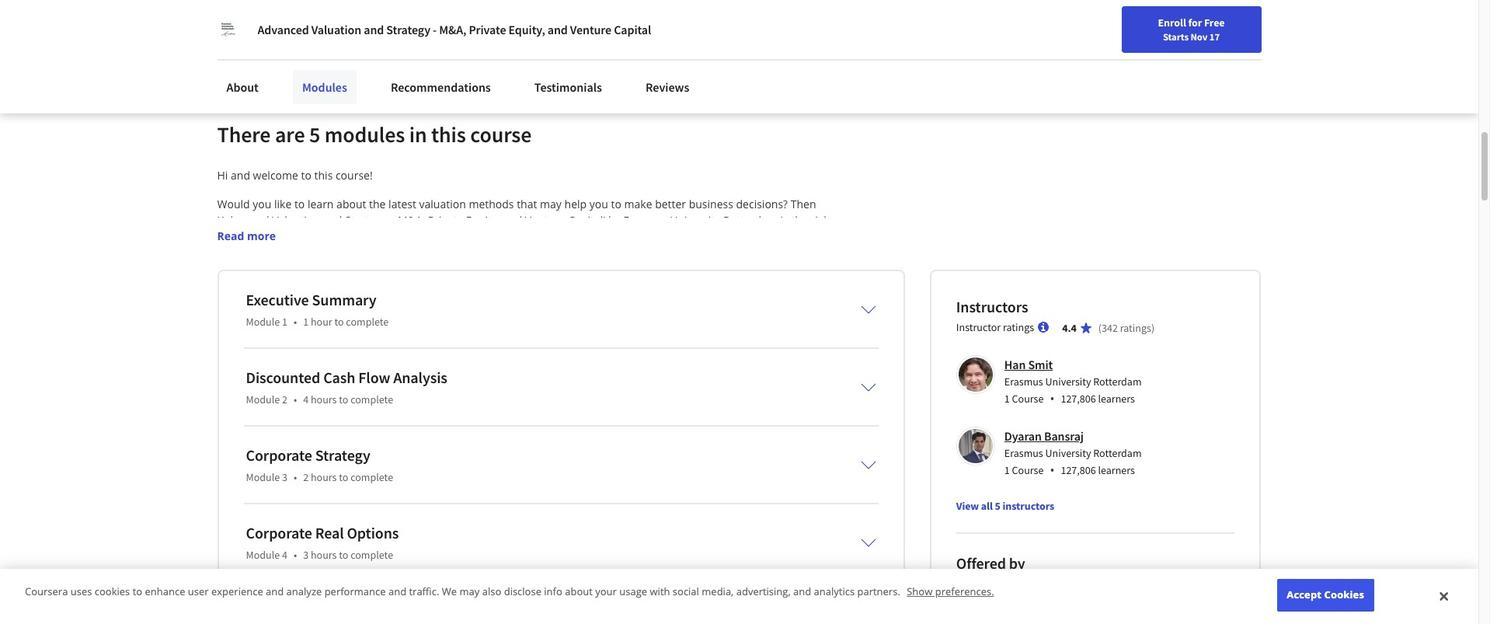 Task type: describe. For each thing, give the bounding box(es) containing it.
0 horizontal spatial managers
[[217, 409, 268, 423]]

the up interested
[[792, 213, 808, 228]]

brings
[[778, 376, 810, 391]]

terms
[[506, 392, 536, 407]]

0 vertical spatial can
[[680, 409, 698, 423]]

is up those
[[472, 539, 480, 554]]

it
[[276, 24, 283, 39]]

and down beyond
[[355, 392, 375, 407]]

with right usage at the bottom of the page
[[650, 585, 670, 599]]

corporate strategy module 3 • 2 hours to complete
[[246, 445, 393, 484]]

as up private
[[727, 523, 739, 538]]

1 vertical spatial cash
[[330, 425, 353, 440]]

rotterdam for dyaran bansraj
[[1094, 446, 1142, 460]]

2 vertical spatial can
[[325, 474, 343, 489]]

1 horizontal spatial strategies
[[703, 392, 752, 407]]

127,806 for dyaran bansraj
[[1061, 463, 1096, 477]]

m&a, inside would you like to learn about the latest valuation methods that may help you to make better business decisions? then 'advanced valuation and strategy – m&a, private equity, and venture capital' by erasmus university rotterdam is the right course for you! this course is helpful for executives that need to value complete strategies and for all students interested in corporate finance and strategy. we present the latest tools and show you how to apply them! we will revolutionize your way of decision making, by extending static techniques from corporate finance with dynamic methods to quantify strategic thinking. traditionally, we assess the attractiveness of an investment as a mature business, where future cash flows mainly result from past decisions. but, in an ever-changing world, strategic decisions determine the firm's long-term success and market value. yet managers often have to consider these long-term implications using intuition and experience alone, with little guidance from structured, quantitative analysis. our treatment goes far beyond the use of standard valuation analysis. we introduce the expanded npv, which brings together dcf, real options, and game theory. thinking in terms of options, games, and adaptive strategies may help managers address strategic questions such as: how do you value a leveraged buyout? how can you value a high-tech venture with negative cash flows? when should you invest in new ventures in stages? how can you incorporate rival bidders in the analysis? the tools we provide can improve your decisions in business and in daily life. * who is this class for? we hope that our course appeals to (graduate) students in finance, economics, and business, as well as to high-ranking professionals and a general audience. this course is particularly interesting for venture capitalists, private equity investors, investment bankers, ceos, cfos, and those who aspire these affiliations. we offer this mooc at 3 levels: 1.executive summary: this 1-week module provides critical insights into the principles of corporate valuation and strategy. this is accessible for time-constrained executives and the general audience without
[[398, 213, 425, 228]]

to inside corporate strategy module 3 • 2 hours to complete
[[339, 470, 348, 484]]

1 vertical spatial high-
[[755, 523, 780, 538]]

value up new
[[520, 409, 547, 423]]

to right like
[[295, 196, 305, 211]]

we up into
[[442, 585, 457, 599]]

private
[[716, 539, 751, 554]]

the up the helpful
[[369, 196, 386, 211]]

5 for all
[[995, 499, 1001, 513]]

0 vertical spatial that
[[517, 196, 537, 211]]

0 horizontal spatial from
[[410, 311, 435, 325]]

ventures
[[550, 425, 595, 440]]

this up the time-
[[217, 604, 238, 619]]

about
[[227, 79, 259, 95]]

0 horizontal spatial valuation
[[419, 196, 466, 211]]

0 vertical spatial by
[[609, 213, 621, 228]]

of up world,
[[631, 294, 641, 309]]

you left how
[[582, 245, 600, 260]]

and up week
[[266, 585, 284, 599]]

and up them!
[[676, 229, 696, 244]]

questions
[[360, 409, 410, 423]]

university for han smit
[[1046, 374, 1092, 388]]

enroll for free starts nov 17
[[1158, 16, 1225, 43]]

course up those
[[435, 539, 470, 554]]

thinking
[[448, 392, 491, 407]]

little
[[402, 343, 424, 358]]

127,806 for han smit
[[1061, 392, 1096, 405]]

critical
[[368, 604, 401, 619]]

partners.
[[858, 585, 901, 599]]

(graduate)
[[401, 523, 454, 538]]

hope
[[236, 523, 262, 538]]

0 horizontal spatial latest
[[389, 196, 416, 211]]

2 long- from the left
[[675, 327, 701, 342]]

1-
[[241, 604, 250, 619]]

how right the stages?
[[650, 425, 673, 440]]

your left "-" at the left
[[405, 24, 428, 39]]

you left the 'incorporate'
[[696, 425, 715, 440]]

mooc
[[707, 555, 741, 570]]

and left the show
[[530, 245, 549, 260]]

our
[[288, 523, 306, 538]]

a left mature
[[733, 294, 739, 309]]

1 vertical spatial may
[[755, 392, 777, 407]]

past
[[438, 311, 459, 325]]

0 vertical spatial valuation
[[311, 22, 362, 37]]

1 horizontal spatial an
[[644, 294, 656, 309]]

private inside would you like to learn about the latest valuation methods that may help you to make better business decisions? then 'advanced valuation and strategy – m&a, private equity, and venture capital' by erasmus university rotterdam is the right course for you! this course is helpful for executives that need to value complete strategies and for all students interested in corporate finance and strategy. we present the latest tools and show you how to apply them! we will revolutionize your way of decision making, by extending static techniques from corporate finance with dynamic methods to quantify strategic thinking. traditionally, we assess the attractiveness of an investment as a mature business, where future cash flows mainly result from past decisions. but, in an ever-changing world, strategic decisions determine the firm's long-term success and market value. yet managers often have to consider these long-term implications using intuition and experience alone, with little guidance from structured, quantitative analysis. our treatment goes far beyond the use of standard valuation analysis. we introduce the expanded npv, which brings together dcf, real options, and game theory. thinking in terms of options, games, and adaptive strategies may help managers address strategic questions such as: how do you value a leveraged buyout? how can you value a high-tech venture with negative cash flows? when should you invest in new ventures in stages? how can you incorporate rival bidders in the analysis? the tools we provide can improve your decisions in business and in daily life. * who is this class for? we hope that our course appeals to (graduate) students in finance, economics, and business, as well as to high-ranking professionals and a general audience. this course is particularly interesting for venture capitalists, private equity investors, investment bankers, ceos, cfos, and those who aspire these affiliations. we offer this mooc at 3 levels: 1.executive summary: this 1-week module provides critical insights into the principles of corporate valuation and strategy. this is accessible for time-constrained executives and the general audience without
[[428, 213, 463, 228]]

show
[[552, 245, 579, 260]]

1 vertical spatial valuation
[[480, 376, 527, 391]]

this down recommendations at the top of page
[[431, 120, 466, 148]]

there are 5 modules in this course
[[217, 120, 532, 148]]

'advanced
[[217, 213, 269, 228]]

1 horizontal spatial we
[[484, 294, 499, 309]]

how
[[603, 245, 625, 260]]

daily
[[561, 474, 585, 489]]

principles
[[488, 604, 537, 619]]

and up alone,
[[362, 327, 381, 342]]

goes
[[293, 376, 317, 391]]

0 horizontal spatial analysis.
[[530, 376, 573, 391]]

0 vertical spatial help
[[565, 196, 587, 211]]

analyze
[[286, 585, 322, 599]]

• inside corporate strategy module 3 • 2 hours to complete
[[294, 470, 297, 484]]

and down critical
[[362, 621, 382, 624]]

2 vertical spatial strategic
[[314, 409, 357, 423]]

modules
[[302, 79, 347, 95]]

professionals
[[217, 539, 285, 554]]

course for han
[[1012, 392, 1044, 405]]

ranking
[[780, 523, 819, 538]]

• inside han smit erasmus university rotterdam 1 course • 127,806 learners
[[1050, 390, 1055, 407]]

and left "-" at the left
[[364, 22, 384, 37]]

to left make
[[611, 196, 622, 211]]

university for dyaran bansraj
[[1046, 446, 1092, 460]]

2 options, from the left
[[552, 392, 592, 407]]

expanded
[[666, 376, 716, 391]]

( 342 ratings )
[[1099, 321, 1155, 335]]

share it on social media and in your performance review
[[244, 24, 534, 39]]

1 for dyaran
[[1005, 463, 1010, 477]]

1 vertical spatial by
[[474, 278, 486, 293]]

stages?
[[610, 425, 647, 440]]

interesting
[[543, 539, 597, 554]]

1 horizontal spatial equity,
[[509, 22, 545, 37]]

offered by
[[957, 553, 1026, 573]]

uses
[[71, 585, 92, 599]]

0 horizontal spatial corporate
[[229, 245, 279, 260]]

flow
[[358, 367, 390, 387]]

0 vertical spatial strategic
[[323, 294, 367, 309]]

the up the game at the bottom left of the page
[[378, 376, 395, 391]]

• inside discounted cash flow analysis module 2 • 4 hours to complete
[[294, 392, 297, 406]]

your right find
[[1278, 18, 1299, 32]]

0 horizontal spatial general
[[319, 539, 357, 554]]

2 horizontal spatial from
[[630, 278, 655, 293]]

with down address
[[259, 425, 281, 440]]

all inside would you like to learn about the latest valuation methods that may help you to make better business decisions? then 'advanced valuation and strategy – m&a, private equity, and venture capital' by erasmus university rotterdam is the right course for you! this course is helpful for executives that need to value complete strategies and for all students interested in corporate finance and strategy. we present the latest tools and show you how to apply them! we will revolutionize your way of decision making, by extending static techniques from corporate finance with dynamic methods to quantify strategic thinking. traditionally, we assess the attractiveness of an investment as a mature business, where future cash flows mainly result from past decisions. but, in an ever-changing world, strategic decisions determine the firm's long-term success and market value. yet managers often have to consider these long-term implications using intuition and experience alone, with little guidance from structured, quantitative analysis. our treatment goes far beyond the use of standard valuation analysis. we introduce the expanded npv, which brings together dcf, real options, and game theory. thinking in terms of options, games, and adaptive strategies may help managers address strategic questions such as: how do you value a leveraged buyout? how can you value a high-tech venture with negative cash flows? when should you invest in new ventures in stages? how can you incorporate rival bidders in the analysis? the tools we provide can improve your decisions in business and in daily life. * who is this class for? we hope that our course appeals to (graduate) students in finance, economics, and business, as well as to high-ranking professionals and a general audience. this course is particularly interesting for venture capitalists, private equity investors, investment bankers, ceos, cfos, and those who aspire these affiliations. we offer this mooc at 3 levels: 1.executive summary: this 1-week module provides critical insights into the principles of corporate valuation and strategy. this is accessible for time-constrained executives and the general audience without
[[716, 229, 728, 244]]

learn
[[308, 196, 334, 211]]

3 inside corporate real options module 4 • 3 hours to complete
[[303, 548, 309, 562]]

0 vertical spatial business
[[689, 196, 734, 211]]

ever-
[[566, 311, 592, 325]]

0 vertical spatial may
[[540, 196, 562, 211]]

you left invest
[[460, 425, 478, 440]]

1 long- from the left
[[268, 327, 293, 342]]

module inside executive summary module 1 • 1 hour to complete
[[246, 315, 280, 329]]

invest
[[481, 425, 511, 440]]

0 vertical spatial investment
[[659, 294, 716, 309]]

you right do
[[498, 409, 517, 423]]

1 vertical spatial about
[[565, 585, 593, 599]]

using
[[792, 327, 820, 342]]

university inside would you like to learn about the latest valuation methods that may help you to make better business decisions? then 'advanced valuation and strategy – m&a, private equity, and venture capital' by erasmus university rotterdam is the right course for you! this course is helpful for executives that need to value complete strategies and for all students interested in corporate finance and strategy. we present the latest tools and show you how to apply them! we will revolutionize your way of decision making, by extending static techniques from corporate finance with dynamic methods to quantify strategic thinking. traditionally, we assess the attractiveness of an investment as a mature business, where future cash flows mainly result from past decisions. but, in an ever-changing world, strategic decisions determine the firm's long-term success and market value. yet managers often have to consider these long-term implications using intuition and experience alone, with little guidance from structured, quantitative analysis. our treatment goes far beyond the use of standard valuation analysis. we introduce the expanded npv, which brings together dcf, real options, and game theory. thinking in terms of options, games, and adaptive strategies may help managers address strategic questions such as: how do you value a leveraged buyout? how can you value a high-tech venture with negative cash flows? when should you invest in new ventures in stages? how can you incorporate rival bidders in the analysis? the tools we provide can improve your decisions in business and in daily life. * who is this class for? we hope that our course appeals to (graduate) students in finance, economics, and business, as well as to high-ranking professionals and a general audience. this course is particularly interesting for venture capitalists, private equity investors, investment bankers, ceos, cfos, and those who aspire these affiliations. we offer this mooc at 3 levels: 1.executive summary: this 1-week module provides critical insights into the principles of corporate valuation and strategy. this is accessible for time-constrained executives and the general audience without
[[670, 213, 721, 228]]

han smit link
[[1005, 357, 1053, 372]]

to inside executive summary module 1 • 1 hour to complete
[[335, 315, 344, 329]]

treatment
[[240, 376, 291, 391]]

when
[[390, 425, 419, 440]]

provide
[[284, 474, 323, 489]]

to right cookies
[[133, 585, 142, 599]]

mature
[[742, 294, 779, 309]]

1 horizontal spatial tools
[[502, 245, 527, 260]]

options
[[347, 523, 399, 542]]

economics,
[[558, 523, 615, 538]]

way
[[350, 278, 370, 293]]

accessible
[[758, 604, 810, 619]]

of down info
[[540, 604, 550, 619]]

1 horizontal spatial methods
[[469, 196, 514, 211]]

week
[[250, 604, 277, 619]]

to up private
[[741, 523, 752, 538]]

a down for?
[[310, 539, 316, 554]]

mainly
[[342, 311, 375, 325]]

is up hope
[[252, 507, 260, 521]]

and up buyout?
[[634, 392, 654, 407]]

cookies
[[1325, 588, 1365, 602]]

how down adaptive
[[654, 409, 677, 423]]

changing
[[592, 311, 638, 325]]

0 vertical spatial managers
[[475, 327, 525, 342]]

the up adaptive
[[646, 376, 663, 391]]

welcome
[[253, 168, 298, 182]]

1 for executive
[[303, 315, 309, 329]]

recommendations link
[[382, 70, 500, 104]]

and down learn in the left top of the page
[[323, 213, 342, 228]]

discounted
[[246, 367, 320, 387]]

and down firm's
[[263, 343, 282, 358]]

1 vertical spatial finance
[[711, 278, 748, 293]]

your left way
[[324, 278, 348, 293]]

module
[[280, 604, 319, 619]]

0 vertical spatial these
[[645, 327, 673, 342]]

traditionally,
[[416, 294, 482, 309]]

2 vertical spatial valuation
[[606, 604, 652, 619]]

is up interested
[[781, 213, 789, 228]]

course!
[[336, 168, 373, 182]]

class
[[284, 507, 309, 521]]

• inside dyaran bansraj erasmus university rotterdam 1 course • 127,806 learners
[[1050, 461, 1055, 479]]

0 vertical spatial strategies
[[624, 229, 673, 244]]

right
[[811, 213, 835, 228]]

and left those
[[439, 555, 458, 570]]

to inside corporate real options module 4 • 3 hours to complete
[[339, 548, 348, 562]]

we down *
[[217, 523, 233, 538]]

0 vertical spatial cash
[[286, 311, 309, 325]]

0 vertical spatial strategy
[[386, 22, 431, 37]]

hi
[[217, 168, 228, 182]]

instructors
[[1003, 499, 1055, 513]]

2 for corporate
[[303, 470, 309, 484]]

accept
[[1287, 588, 1322, 602]]

and up critical
[[389, 585, 407, 599]]

do
[[482, 409, 495, 423]]

with up mature
[[751, 278, 773, 293]]

discounted cash flow analysis module 2 • 4 hours to complete
[[246, 367, 448, 406]]

2 term from the left
[[701, 327, 725, 342]]

to right how
[[628, 245, 638, 260]]

adaptive
[[656, 392, 700, 407]]

hours inside discounted cash flow analysis module 2 • 4 hours to complete
[[311, 392, 337, 406]]

hours inside corporate real options module 4 • 3 hours to complete
[[311, 548, 337, 562]]

1 term from the left
[[293, 327, 318, 342]]

of up theory.
[[418, 376, 429, 391]]

and up accessible
[[794, 585, 812, 599]]

1 vertical spatial can
[[676, 425, 693, 440]]

ceos,
[[375, 555, 404, 570]]

for up the present
[[406, 229, 420, 244]]

and down offer
[[655, 604, 675, 619]]

for up affiliations. at bottom
[[600, 539, 615, 554]]

future
[[252, 311, 283, 325]]

the down where
[[217, 327, 234, 342]]

1 vertical spatial strategy.
[[677, 604, 721, 619]]

1 vertical spatial venture
[[618, 539, 657, 554]]

to up quantitative
[[585, 327, 596, 342]]

*
[[217, 507, 223, 521]]

you down the expanded
[[701, 409, 720, 423]]

as:
[[439, 409, 453, 423]]

to up audience.
[[388, 523, 399, 538]]

you left like
[[253, 196, 272, 211]]

time-
[[217, 621, 244, 624]]

erasmus for dyaran
[[1005, 446, 1044, 460]]

as left mature
[[719, 294, 730, 309]]

0 horizontal spatial methods
[[217, 294, 262, 309]]

info
[[544, 585, 563, 599]]

about inside would you like to learn about the latest valuation methods that may help you to make better business decisions? then 'advanced valuation and strategy – m&a, private equity, and venture capital' by erasmus university rotterdam is the right course for you! this course is helpful for executives that need to value complete strategies and for all students interested in corporate finance and strategy. we present the latest tools and show you how to apply them! we will revolutionize your way of decision making, by extending static techniques from corporate finance with dynamic methods to quantify strategic thinking. traditionally, we assess the attractiveness of an investment as a mature business, where future cash flows mainly result from past decisions. but, in an ever-changing world, strategic decisions determine the firm's long-term success and market value. yet managers often have to consider these long-term implications using intuition and experience alone, with little guidance from structured, quantitative analysis. our treatment goes far beyond the use of standard valuation analysis. we introduce the expanded npv, which brings together dcf, real options, and game theory. thinking in terms of options, games, and adaptive strategies may help managers address strategic questions such as: how do you value a leveraged buyout? how can you value a high-tech venture with negative cash flows? when should you invest in new ventures in stages? how can you incorporate rival bidders in the analysis? the tools we provide can improve your decisions in business and in daily life. * who is this class for? we hope that our course appeals to (graduate) students in finance, economics, and business, as well as to high-ranking professionals and a general audience. this course is particularly interesting for venture capitalists, private equity investors, investment bankers, ceos, cfos, and those who aspire these affiliations. we offer this mooc at 3 levels: 1.executive summary: this 1-week module provides critical insights into the principles of corporate valuation and strategy. this is accessible for time-constrained executives and the general audience without
[[337, 196, 366, 211]]

complete inside executive summary module 1 • 1 hour to complete
[[346, 315, 389, 329]]

1 vertical spatial business
[[479, 474, 524, 489]]

extending
[[489, 278, 539, 293]]

more
[[247, 228, 276, 243]]

negative
[[284, 425, 327, 440]]

1 horizontal spatial performance
[[431, 24, 498, 39]]

the down critical
[[385, 621, 401, 624]]

decisions.
[[462, 311, 512, 325]]

and right the review
[[548, 22, 568, 37]]

which
[[746, 376, 776, 391]]

this down media,
[[724, 604, 745, 619]]

we up leveraged
[[575, 376, 592, 391]]

complete inside corporate real options module 4 • 3 hours to complete
[[351, 548, 393, 562]]

and down our
[[288, 539, 307, 554]]

to inside discounted cash flow analysis module 2 • 4 hours to complete
[[339, 392, 348, 406]]

this up cfos,
[[412, 539, 433, 554]]

1 horizontal spatial social
[[673, 585, 699, 599]]

2 for discounted
[[282, 392, 288, 406]]

)
[[1152, 321, 1155, 335]]

course down 'advanced
[[217, 229, 251, 244]]

1 horizontal spatial private
[[469, 22, 506, 37]]

like
[[274, 196, 292, 211]]

and left daily at the bottom of page
[[527, 474, 546, 489]]

a up ventures
[[549, 409, 555, 423]]

0 vertical spatial business,
[[782, 294, 829, 309]]

the down negative
[[271, 441, 287, 456]]

module inside discounted cash flow analysis module 2 • 4 hours to complete
[[246, 392, 280, 406]]

real
[[290, 392, 309, 407]]

we down the helpful
[[391, 245, 407, 260]]

0 horizontal spatial experience
[[211, 585, 263, 599]]

better
[[655, 196, 686, 211]]

cash
[[323, 367, 355, 387]]

0 vertical spatial venture
[[570, 22, 612, 37]]

0 vertical spatial high-
[[761, 409, 787, 423]]

2 vertical spatial may
[[460, 585, 480, 599]]

traffic.
[[409, 585, 439, 599]]

bankers,
[[329, 555, 372, 570]]

life.
[[588, 474, 606, 489]]

all inside button
[[981, 499, 993, 513]]

modules link
[[293, 70, 357, 104]]

2 horizontal spatial by
[[1009, 553, 1026, 573]]

is left the helpful
[[357, 229, 365, 244]]

your left usage at the bottom of the page
[[596, 585, 617, 599]]

complete inside corporate strategy module 3 • 2 hours to complete
[[351, 470, 393, 484]]

0 horizontal spatial ratings
[[1003, 320, 1035, 334]]

2 vertical spatial corporate
[[553, 604, 603, 619]]

value up the show
[[544, 229, 571, 244]]

course for dyaran
[[1012, 463, 1044, 477]]

0 horizontal spatial decisions
[[417, 474, 464, 489]]

value up the 'incorporate'
[[722, 409, 749, 423]]

for left you!
[[254, 229, 269, 244]]

0 vertical spatial executives
[[423, 229, 476, 244]]

of right terms
[[538, 392, 549, 407]]

4 inside corporate real options module 4 • 3 hours to complete
[[282, 548, 288, 562]]

0 vertical spatial strategy.
[[344, 245, 388, 260]]

0 vertical spatial social
[[302, 24, 332, 39]]

0 horizontal spatial students
[[456, 523, 501, 538]]

0 horizontal spatial finance
[[282, 245, 319, 260]]

0 vertical spatial students
[[730, 229, 775, 244]]

0 horizontal spatial executives
[[307, 621, 360, 624]]

game
[[378, 392, 406, 407]]

this up learn in the left top of the page
[[314, 168, 333, 182]]

dcf,
[[264, 392, 287, 407]]

the right the present
[[452, 245, 469, 260]]

hi and welcome to this course!
[[217, 168, 376, 182]]

3 inside corporate strategy module 3 • 2 hours to complete
[[282, 470, 288, 484]]

course down for?
[[309, 523, 343, 538]]

rotterdam for han smit
[[1094, 374, 1142, 388]]

address
[[271, 409, 311, 423]]

to right need
[[531, 229, 541, 244]]

modules
[[325, 120, 405, 148]]

to up future
[[265, 294, 276, 309]]

your right improve
[[391, 474, 414, 489]]

2 vertical spatial that
[[265, 523, 286, 538]]



Task type: locate. For each thing, give the bounding box(es) containing it.
decisions
[[721, 311, 768, 325], [417, 474, 464, 489]]

2 corporate from the top
[[246, 523, 312, 542]]

course down learn in the left top of the page
[[320, 229, 354, 244]]

3
[[282, 470, 288, 484], [303, 548, 309, 562], [757, 555, 763, 570]]

business, up capitalists,
[[640, 523, 688, 538]]

valuation down like
[[272, 213, 320, 228]]

from down apply
[[630, 278, 655, 293]]

2 127,806 from the top
[[1061, 463, 1096, 477]]

helpful
[[367, 229, 403, 244]]

2 vertical spatial university
[[1046, 446, 1092, 460]]

that
[[517, 196, 537, 211], [479, 229, 499, 244], [265, 523, 286, 538]]

these
[[645, 327, 673, 342], [551, 555, 579, 570]]

•
[[294, 315, 297, 329], [1050, 390, 1055, 407], [294, 392, 297, 406], [1050, 461, 1055, 479], [294, 470, 297, 484], [294, 548, 297, 562]]

at
[[744, 555, 754, 570]]

3 down our
[[303, 548, 309, 562]]

0 vertical spatial 127,806
[[1061, 392, 1096, 405]]

about right info
[[565, 585, 593, 599]]

bidders
[[217, 441, 256, 456]]

1 vertical spatial help
[[780, 392, 802, 407]]

for up nov
[[1189, 16, 1203, 30]]

3 inside would you like to learn about the latest valuation methods that may help you to make better business decisions? then 'advanced valuation and strategy – m&a, private equity, and venture capital' by erasmus university rotterdam is the right course for you! this course is helpful for executives that need to value complete strategies and for all students interested in corporate finance and strategy. we present the latest tools and show you how to apply them! we will revolutionize your way of decision making, by extending static techniques from corporate finance with dynamic methods to quantify strategic thinking. traditionally, we assess the attractiveness of an investment as a mature business, where future cash flows mainly result from past decisions. but, in an ever-changing world, strategic decisions determine the firm's long-term success and market value. yet managers often have to consider these long-term implications using intuition and experience alone, with little guidance from structured, quantitative analysis. our treatment goes far beyond the use of standard valuation analysis. we introduce the expanded npv, which brings together dcf, real options, and game theory. thinking in terms of options, games, and adaptive strategies may help managers address strategic questions such as: how do you value a leveraged buyout? how can you value a high-tech venture with negative cash flows? when should you invest in new ventures in stages? how can you incorporate rival bidders in the analysis? the tools we provide can improve your decisions in business and in daily life. * who is this class for? we hope that our course appeals to (graduate) students in finance, economics, and business, as well as to high-ranking professionals and a general audience. this course is particularly interesting for venture capitalists, private equity investors, investment bankers, ceos, cfos, and those who aspire these affiliations. we offer this mooc at 3 levels: 1.executive summary: this 1-week module provides critical insights into the principles of corporate valuation and strategy. this is accessible for time-constrained executives and the general audience without
[[757, 555, 763, 570]]

5 for are
[[309, 120, 320, 148]]

1 horizontal spatial 4
[[303, 392, 309, 406]]

1 hours from the top
[[311, 392, 337, 406]]

venture up bidders
[[217, 425, 257, 440]]

have
[[558, 327, 582, 342]]

valuation up terms
[[480, 376, 527, 391]]

2 inside discounted cash flow analysis module 2 • 4 hours to complete
[[282, 392, 288, 406]]

but,
[[515, 311, 535, 325]]

course down recommendations 'link'
[[470, 120, 532, 148]]

options, down far
[[312, 392, 353, 407]]

and up summary
[[322, 245, 342, 260]]

corporate inside corporate real options module 4 • 3 hours to complete
[[246, 523, 312, 542]]

1 horizontal spatial latest
[[471, 245, 499, 260]]

0 horizontal spatial strategies
[[624, 229, 673, 244]]

how down thinking
[[456, 409, 479, 423]]

1 vertical spatial general
[[404, 621, 442, 624]]

long- up the expanded
[[675, 327, 701, 342]]

for down analytics
[[812, 604, 827, 619]]

corporate down more
[[229, 245, 279, 260]]

you up capital'
[[590, 196, 608, 211]]

and up affiliations. at bottom
[[618, 523, 638, 538]]

revolutionize
[[256, 278, 322, 293]]

0 vertical spatial corporate
[[246, 445, 312, 465]]

and right media
[[370, 24, 390, 39]]

strategies up apply
[[624, 229, 673, 244]]

new
[[526, 425, 547, 440]]

tools
[[502, 245, 527, 260], [239, 474, 264, 489]]

is down advertising,
[[748, 604, 756, 619]]

this right you!
[[296, 229, 317, 244]]

2 learners from the top
[[1099, 463, 1135, 477]]

can
[[680, 409, 698, 423], [676, 425, 693, 440], [325, 474, 343, 489]]

finance,
[[516, 523, 556, 538]]

apply
[[641, 245, 669, 260]]

17
[[1210, 30, 1220, 43]]

for?
[[311, 507, 331, 521]]

valuation inside would you like to learn about the latest valuation methods that may help you to make better business decisions? then 'advanced valuation and strategy – m&a, private equity, and venture capital' by erasmus university rotterdam is the right course for you! this course is helpful for executives that need to value complete strategies and for all students interested in corporate finance and strategy. we present the latest tools and show you how to apply them! we will revolutionize your way of decision making, by extending static techniques from corporate finance with dynamic methods to quantify strategic thinking. traditionally, we assess the attractiveness of an investment as a mature business, where future cash flows mainly result from past decisions. but, in an ever-changing world, strategic decisions determine the firm's long-term success and market value. yet managers often have to consider these long-term implications using intuition and experience alone, with little guidance from structured, quantitative analysis. our treatment goes far beyond the use of standard valuation analysis. we introduce the expanded npv, which brings together dcf, real options, and game theory. thinking in terms of options, games, and adaptive strategies may help managers address strategic questions such as: how do you value a leveraged buyout? how can you value a high-tech venture with negative cash flows? when should you invest in new ventures in stages? how can you incorporate rival bidders in the analysis? the tools we provide can improve your decisions in business and in daily life. * who is this class for? we hope that our course appeals to (graduate) students in finance, economics, and business, as well as to high-ranking professionals and a general audience. this course is particularly interesting for venture capitalists, private equity investors, investment bankers, ceos, cfos, and those who aspire these affiliations. we offer this mooc at 3 levels: 1.executive summary: this 1-week module provides critical insights into the principles of corporate valuation and strategy. this is accessible for time-constrained executives and the general audience without
[[272, 213, 320, 228]]

equity,
[[509, 22, 545, 37], [466, 213, 500, 228]]

valuation down usage at the bottom of the page
[[606, 604, 652, 619]]

1 horizontal spatial these
[[645, 327, 673, 342]]

corporate for corporate real options
[[246, 523, 312, 542]]

han smit erasmus university rotterdam 1 course • 127,806 learners
[[1005, 357, 1142, 407]]

quantify
[[278, 294, 320, 309]]

view
[[957, 499, 979, 513]]

0 vertical spatial 2
[[282, 392, 288, 406]]

share
[[244, 24, 274, 39]]

all
[[716, 229, 728, 244], [981, 499, 993, 513]]

strategic right world,
[[675, 311, 718, 325]]

1 127,806 from the top
[[1061, 392, 1096, 405]]

corporate down negative
[[246, 445, 312, 465]]

1 horizontal spatial ratings
[[1121, 321, 1152, 335]]

2 vertical spatial erasmus
[[1005, 446, 1044, 460]]

127,806 up bansraj
[[1061, 392, 1096, 405]]

0 horizontal spatial venture
[[525, 213, 566, 228]]

hour
[[311, 315, 332, 329]]

finance down you!
[[282, 245, 319, 260]]

0 horizontal spatial all
[[716, 229, 728, 244]]

finance up mature
[[711, 278, 748, 293]]

rotterdam inside dyaran bansraj erasmus university rotterdam 1 course • 127,806 learners
[[1094, 446, 1142, 460]]

experience inside would you like to learn about the latest valuation methods that may help you to make better business decisions? then 'advanced valuation and strategy – m&a, private equity, and venture capital' by erasmus university rotterdam is the right course for you! this course is helpful for executives that need to value complete strategies and for all students interested in corporate finance and strategy. we present the latest tools and show you how to apply them! we will revolutionize your way of decision making, by extending static techniques from corporate finance with dynamic methods to quantify strategic thinking. traditionally, we assess the attractiveness of an investment as a mature business, where future cash flows mainly result from past decisions. but, in an ever-changing world, strategic decisions determine the firm's long-term success and market value. yet managers often have to consider these long-term implications using intuition and experience alone, with little guidance from structured, quantitative analysis. our treatment goes far beyond the use of standard valuation analysis. we introduce the expanded npv, which brings together dcf, real options, and game theory. thinking in terms of options, games, and adaptive strategies may help managers address strategic questions such as: how do you value a leveraged buyout? how can you value a high-tech venture with negative cash flows? when should you invest in new ventures in stages? how can you incorporate rival bidders in the analysis? the tools we provide can improve your decisions in business and in daily life. * who is this class for? we hope that our course appeals to (graduate) students in finance, economics, and business, as well as to high-ranking professionals and a general audience. this course is particularly interesting for venture capitalists, private equity investors, investment bankers, ceos, cfos, and those who aspire these affiliations. we offer this mooc at 3 levels: 1.executive summary: this 1-week module provides critical insights into the principles of corporate valuation and strategy. this is accessible for time-constrained executives and the general audience without
[[285, 343, 341, 358]]

university
[[670, 213, 721, 228], [1046, 374, 1092, 388], [1046, 446, 1092, 460]]

may
[[540, 196, 562, 211], [755, 392, 777, 407], [460, 585, 480, 599]]

0 vertical spatial university
[[670, 213, 721, 228]]

university inside dyaran bansraj erasmus university rotterdam 1 course • 127,806 learners
[[1046, 446, 1092, 460]]

making,
[[431, 278, 471, 293]]

1 down the han
[[1005, 392, 1010, 405]]

1 horizontal spatial from
[[475, 343, 500, 358]]

cash down quantify
[[286, 311, 309, 325]]

instructor
[[957, 320, 1001, 334]]

corporate for corporate strategy
[[246, 445, 312, 465]]

0 horizontal spatial may
[[460, 585, 480, 599]]

erasmus inside dyaran bansraj erasmus university rotterdam 1 course • 127,806 learners
[[1005, 446, 1044, 460]]

2 inside corporate strategy module 3 • 2 hours to complete
[[303, 470, 309, 484]]

buyout?
[[611, 409, 651, 423]]

erasmus university rotterdam image
[[217, 19, 239, 40]]

summary
[[312, 290, 377, 309]]

han smit image
[[959, 357, 993, 392]]

of right way
[[373, 278, 383, 293]]

and
[[364, 22, 384, 37], [548, 22, 568, 37], [370, 24, 390, 39], [231, 168, 250, 182], [323, 213, 342, 228], [503, 213, 522, 228], [676, 229, 696, 244], [322, 245, 342, 260], [530, 245, 549, 260], [362, 327, 381, 342], [263, 343, 282, 358], [355, 392, 375, 407], [634, 392, 654, 407], [527, 474, 546, 489], [618, 523, 638, 538], [288, 539, 307, 554], [439, 555, 458, 570], [266, 585, 284, 599], [389, 585, 407, 599], [794, 585, 812, 599], [655, 604, 675, 619], [362, 621, 382, 624]]

5 inside button
[[995, 499, 1001, 513]]

1 vertical spatial 2
[[303, 470, 309, 484]]

1 corporate from the top
[[246, 445, 312, 465]]

0 horizontal spatial social
[[302, 24, 332, 39]]

• down our
[[294, 548, 297, 562]]

and up need
[[503, 213, 522, 228]]

and right hi
[[231, 168, 250, 182]]

0 vertical spatial m&a,
[[439, 22, 467, 37]]

0 vertical spatial valuation
[[419, 196, 466, 211]]

1 vertical spatial business,
[[640, 523, 688, 538]]

0 vertical spatial general
[[319, 539, 357, 554]]

general up bankers,
[[319, 539, 357, 554]]

corporate
[[246, 445, 312, 465], [246, 523, 312, 542]]

cookies
[[95, 585, 130, 599]]

erasmus inside would you like to learn about the latest valuation methods that may help you to make better business decisions? then 'advanced valuation and strategy – m&a, private equity, and venture capital' by erasmus university rotterdam is the right course for you! this course is helpful for executives that need to value complete strategies and for all students interested in corporate finance and strategy. we present the latest tools and show you how to apply them! we will revolutionize your way of decision making, by extending static techniques from corporate finance with dynamic methods to quantify strategic thinking. traditionally, we assess the attractiveness of an investment as a mature business, where future cash flows mainly result from past decisions. but, in an ever-changing world, strategic decisions determine the firm's long-term success and market value. yet managers often have to consider these long-term implications using intuition and experience alone, with little guidance from structured, quantitative analysis. our treatment goes far beyond the use of standard valuation analysis. we introduce the expanded npv, which brings together dcf, real options, and game theory. thinking in terms of options, games, and adaptive strategies may help managers address strategic questions such as: how do you value a leveraged buyout? how can you value a high-tech venture with negative cash flows? when should you invest in new ventures in stages? how can you incorporate rival bidders in the analysis? the tools we provide can improve your decisions in business and in daily life. * who is this class for? we hope that our course appeals to (graduate) students in finance, economics, and business, as well as to high-ranking professionals and a general audience. this course is particularly interesting for venture capitalists, private equity investors, investment bankers, ceos, cfos, and those who aspire these affiliations. we offer this mooc at 3 levels: 1.executive summary: this 1-week module provides critical insights into the principles of corporate valuation and strategy. this is accessible for time-constrained executives and the general audience without
[[624, 213, 667, 228]]

0 horizontal spatial options,
[[312, 392, 353, 407]]

bansraj
[[1045, 428, 1084, 444]]

alone,
[[343, 343, 374, 358]]

complete inside would you like to learn about the latest valuation methods that may help you to make better business decisions? then 'advanced valuation and strategy – m&a, private equity, and venture capital' by erasmus university rotterdam is the right course for you! this course is helpful for executives that need to value complete strategies and for all students interested in corporate finance and strategy. we present the latest tools and show you how to apply them! we will revolutionize your way of decision making, by extending static techniques from corporate finance with dynamic methods to quantify strategic thinking. traditionally, we assess the attractiveness of an investment as a mature business, where future cash flows mainly result from past decisions. but, in an ever-changing world, strategic decisions determine the firm's long-term success and market value. yet managers often have to consider these long-term implications using intuition and experience alone, with little guidance from structured, quantitative analysis. our treatment goes far beyond the use of standard valuation analysis. we introduce the expanded npv, which brings together dcf, real options, and game theory. thinking in terms of options, games, and adaptive strategies may help managers address strategic questions such as: how do you value a leveraged buyout? how can you value a high-tech venture with negative cash flows? when should you invest in new ventures in stages? how can you incorporate rival bidders in the analysis? the tools we provide can improve your decisions in business and in daily life. * who is this class for? we hope that our course appeals to (graduate) students in finance, economics, and business, as well as to high-ranking professionals and a general audience. this course is particularly interesting for venture capitalists, private equity investors, investment bankers, ceos, cfos, and those who aspire these affiliations. we offer this mooc at 3 levels: 1.executive summary: this 1-week module provides critical insights into the principles of corporate valuation and strategy. this is accessible for time-constrained executives and the general audience without
[[574, 229, 621, 244]]

erasmus down make
[[624, 213, 667, 228]]

would
[[217, 196, 250, 211]]

1 horizontal spatial business
[[689, 196, 734, 211]]

value
[[544, 229, 571, 244], [520, 409, 547, 423], [722, 409, 749, 423]]

by right offered
[[1009, 553, 1026, 573]]

1 vertical spatial private
[[428, 213, 463, 228]]

venture
[[570, 22, 612, 37], [525, 213, 566, 228]]

0 vertical spatial methods
[[469, 196, 514, 211]]

1 inside dyaran bansraj erasmus university rotterdam 1 course • 127,806 learners
[[1005, 463, 1010, 477]]

you!
[[272, 229, 293, 244]]

1 horizontal spatial strategy.
[[677, 604, 721, 619]]

thinking.
[[369, 294, 413, 309]]

methods up need
[[469, 196, 514, 211]]

• up address
[[294, 392, 297, 406]]

show
[[907, 585, 933, 599]]

1 vertical spatial an
[[550, 311, 563, 325]]

• inside corporate real options module 4 • 3 hours to complete
[[294, 548, 297, 562]]

investment up analyze
[[269, 555, 326, 570]]

experience up 1-
[[211, 585, 263, 599]]

1 horizontal spatial m&a,
[[439, 22, 467, 37]]

equity, inside would you like to learn about the latest valuation methods that may help you to make better business decisions? then 'advanced valuation and strategy – m&a, private equity, and venture capital' by erasmus university rotterdam is the right course for you! this course is helpful for executives that need to value complete strategies and for all students interested in corporate finance and strategy. we present the latest tools and show you how to apply them! we will revolutionize your way of decision making, by extending static techniques from corporate finance with dynamic methods to quantify strategic thinking. traditionally, we assess the attractiveness of an investment as a mature business, where future cash flows mainly result from past decisions. but, in an ever-changing world, strategic decisions determine the firm's long-term success and market value. yet managers often have to consider these long-term implications using intuition and experience alone, with little guidance from structured, quantitative analysis. our treatment goes far beyond the use of standard valuation analysis. we introduce the expanded npv, which brings together dcf, real options, and game theory. thinking in terms of options, games, and adaptive strategies may help managers address strategic questions such as: how do you value a leveraged buyout? how can you value a high-tech venture with negative cash flows? when should you invest in new ventures in stages? how can you incorporate rival bidders in the analysis? the tools we provide can improve your decisions in business and in daily life. * who is this class for? we hope that our course appeals to (graduate) students in finance, economics, and business, as well as to high-ranking professionals and a general audience. this course is particularly interesting for venture capitalists, private equity investors, investment bankers, ceos, cfos, and those who aspire these affiliations. we offer this mooc at 3 levels: 1.executive summary: this 1-week module provides critical insights into the principles of corporate valuation and strategy. this is accessible for time-constrained executives and the general audience without
[[466, 213, 500, 228]]

assess
[[502, 294, 535, 309]]

1 horizontal spatial decisions
[[721, 311, 768, 325]]

university inside han smit erasmus university rotterdam 1 course • 127,806 learners
[[1046, 374, 1092, 388]]

127,806 inside dyaran bansraj erasmus university rotterdam 1 course • 127,806 learners
[[1061, 463, 1096, 477]]

1 horizontal spatial experience
[[285, 343, 341, 358]]

capital'
[[568, 213, 606, 228]]

learners for han smit
[[1099, 392, 1135, 405]]

for inside enroll for free starts nov 17
[[1189, 16, 1203, 30]]

5
[[309, 120, 320, 148], [995, 499, 1001, 513]]

learners inside dyaran bansraj erasmus university rotterdam 1 course • 127,806 learners
[[1099, 463, 1135, 477]]

flows
[[312, 311, 339, 325]]

attractiveness
[[557, 294, 628, 309]]

the up the audience
[[468, 604, 485, 619]]

coursera career certificate image
[[968, 0, 1227, 86]]

0 vertical spatial corporate
[[229, 245, 279, 260]]

complete inside discounted cash flow analysis module 2 • 4 hours to complete
[[351, 392, 393, 406]]

performance left the review
[[431, 24, 498, 39]]

them!
[[671, 245, 701, 260]]

module inside corporate real options module 4 • 3 hours to complete
[[246, 548, 280, 562]]

hours inside corporate strategy module 3 • 2 hours to complete
[[311, 470, 337, 484]]

1 course from the top
[[1012, 392, 1044, 405]]

of
[[373, 278, 383, 293], [631, 294, 641, 309], [418, 376, 429, 391], [538, 392, 549, 407], [540, 604, 550, 619]]

to down beyond
[[339, 392, 348, 406]]

2 course from the top
[[1012, 463, 1044, 477]]

1 vertical spatial investment
[[269, 555, 326, 570]]

0 vertical spatial latest
[[389, 196, 416, 211]]

venture inside would you like to learn about the latest valuation methods that may help you to make better business decisions? then 'advanced valuation and strategy – m&a, private equity, and venture capital' by erasmus university rotterdam is the right course for you! this course is helpful for executives that need to value complete strategies and for all students interested in corporate finance and strategy. we present the latest tools and show you how to apply them! we will revolutionize your way of decision making, by extending static techniques from corporate finance with dynamic methods to quantify strategic thinking. traditionally, we assess the attractiveness of an investment as a mature business, where future cash flows mainly result from past decisions. but, in an ever-changing world, strategic decisions determine the firm's long-term success and market value. yet managers often have to consider these long-term implications using intuition and experience alone, with little guidance from structured, quantitative analysis. our treatment goes far beyond the use of standard valuation analysis. we introduce the expanded npv, which brings together dcf, real options, and game theory. thinking in terms of options, games, and adaptive strategies may help managers address strategic questions such as: how do you value a leveraged buyout? how can you value a high-tech venture with negative cash flows? when should you invest in new ventures in stages? how can you incorporate rival bidders in the analysis? the tools we provide can improve your decisions in business and in daily life. * who is this class for? we hope that our course appeals to (graduate) students in finance, economics, and business, as well as to high-ranking professionals and a general audience. this course is particularly interesting for venture capitalists, private equity investors, investment bankers, ceos, cfos, and those who aspire these affiliations. we offer this mooc at 3 levels: 1.executive summary: this 1-week module provides critical insights into the principles of corporate valuation and strategy. this is accessible for time-constrained executives and the general audience without
[[525, 213, 566, 228]]

course inside dyaran bansraj erasmus university rotterdam 1 course • 127,806 learners
[[1012, 463, 1044, 477]]

1 vertical spatial social
[[673, 585, 699, 599]]

1 horizontal spatial executives
[[423, 229, 476, 244]]

m&a, right –
[[398, 213, 425, 228]]

university down bansraj
[[1046, 446, 1092, 460]]

2 hours from the top
[[311, 470, 337, 484]]

preferences.
[[936, 585, 995, 599]]

general
[[319, 539, 357, 554], [404, 621, 442, 624]]

about link
[[217, 70, 268, 104]]

consider
[[598, 327, 642, 342]]

capitalists,
[[660, 539, 713, 554]]

often
[[528, 327, 555, 342]]

1 vertical spatial m&a,
[[398, 213, 425, 228]]

strategy. down the helpful
[[344, 245, 388, 260]]

3 hours from the top
[[311, 548, 337, 562]]

1 options, from the left
[[312, 392, 353, 407]]

strategy inside would you like to learn about the latest valuation methods that may help you to make better business decisions? then 'advanced valuation and strategy – m&a, private equity, and venture capital' by erasmus university rotterdam is the right course for you! this course is helpful for executives that need to value complete strategies and for all students interested in corporate finance and strategy. we present the latest tools and show you how to apply them! we will revolutionize your way of decision making, by extending static techniques from corporate finance with dynamic methods to quantify strategic thinking. traditionally, we assess the attractiveness of an investment as a mature business, where future cash flows mainly result from past decisions. but, in an ever-changing world, strategic decisions determine the firm's long-term success and market value. yet managers often have to consider these long-term implications using intuition and experience alone, with little guidance from structured, quantitative analysis. our treatment goes far beyond the use of standard valuation analysis. we introduce the expanded npv, which brings together dcf, real options, and game theory. thinking in terms of options, games, and adaptive strategies may help managers address strategic questions such as: how do you value a leveraged buyout? how can you value a high-tech venture with negative cash flows? when should you invest in new ventures in stages? how can you incorporate rival bidders in the analysis? the tools we provide can improve your decisions in business and in daily life. * who is this class for? we hope that our course appeals to (graduate) students in finance, economics, and business, as well as to high-ranking professionals and a general audience. this course is particularly interesting for venture capitalists, private equity investors, investment bankers, ceos, cfos, and those who aspire these affiliations. we offer this mooc at 3 levels: 1.executive summary: this 1-week module provides critical insights into the principles of corporate valuation and strategy. this is accessible for time-constrained executives and the general audience without
[[345, 213, 387, 228]]

0 horizontal spatial tools
[[239, 474, 264, 489]]

5 right 'view'
[[995, 499, 1001, 513]]

from down decisions.
[[475, 343, 500, 358]]

equity, up extending
[[466, 213, 500, 228]]

for up them!
[[698, 229, 713, 244]]

free
[[1205, 16, 1225, 30]]

executives down the provides
[[307, 621, 360, 624]]

0 vertical spatial from
[[630, 278, 655, 293]]

by
[[609, 213, 621, 228], [474, 278, 486, 293], [1009, 553, 1026, 573]]

reviews link
[[637, 70, 699, 104]]

new
[[1301, 18, 1321, 32]]

with down market
[[377, 343, 399, 358]]

2 vertical spatial by
[[1009, 553, 1026, 573]]

corporate down info
[[553, 604, 603, 619]]

we
[[391, 245, 407, 260], [217, 278, 233, 293], [575, 376, 592, 391], [217, 523, 233, 538], [640, 555, 656, 570], [442, 585, 457, 599]]

1 inside han smit erasmus university rotterdam 1 course • 127,806 learners
[[1005, 392, 1010, 405]]

smit
[[1029, 357, 1053, 372]]

2 horizontal spatial 3
[[757, 555, 763, 570]]

enhance
[[145, 585, 185, 599]]

make
[[625, 196, 653, 211]]

learners for dyaran bansraj
[[1099, 463, 1135, 477]]

dyaran bansraj image
[[959, 429, 993, 463]]

1 horizontal spatial that
[[479, 229, 499, 244]]

we left will
[[217, 278, 233, 293]]

0 horizontal spatial these
[[551, 555, 579, 570]]

erasmus down dyaran at the bottom of page
[[1005, 446, 1044, 460]]

advertising,
[[737, 585, 791, 599]]

1 vertical spatial that
[[479, 229, 499, 244]]

erasmus inside han smit erasmus university rotterdam 1 course • 127,806 learners
[[1005, 374, 1044, 388]]

by right making,
[[474, 278, 486, 293]]

0 horizontal spatial equity,
[[466, 213, 500, 228]]

complete down capital'
[[574, 229, 621, 244]]

show preferences. link
[[907, 585, 995, 599]]

2 module from the top
[[246, 392, 280, 406]]

0 horizontal spatial venture
[[217, 425, 257, 440]]

strategy inside corporate strategy module 3 • 2 hours to complete
[[315, 445, 371, 465]]

hours down real
[[311, 548, 337, 562]]

tech
[[787, 409, 808, 423]]

business down invest
[[479, 474, 524, 489]]

0 vertical spatial 5
[[309, 120, 320, 148]]

127,806 inside han smit erasmus university rotterdam 1 course • 127,806 learners
[[1061, 392, 1096, 405]]

dyaran bansraj link
[[1005, 428, 1084, 444]]

course down dyaran at the bottom of page
[[1012, 463, 1044, 477]]

enroll
[[1158, 16, 1187, 30]]

0 vertical spatial rotterdam
[[724, 213, 778, 228]]

1 vertical spatial corporate
[[246, 523, 312, 542]]

latest up extending
[[471, 245, 499, 260]]

3 right at
[[757, 555, 763, 570]]

1 vertical spatial equity,
[[466, 213, 500, 228]]

we left offer
[[640, 555, 656, 570]]

1 vertical spatial managers
[[217, 409, 268, 423]]

rotterdam inside would you like to learn about the latest valuation methods that may help you to make better business decisions? then 'advanced valuation and strategy – m&a, private equity, and venture capital' by erasmus university rotterdam is the right course for you! this course is helpful for executives that need to value complete strategies and for all students interested in corporate finance and strategy. we present the latest tools and show you how to apply them! we will revolutionize your way of decision making, by extending static techniques from corporate finance with dynamic methods to quantify strategic thinking. traditionally, we assess the attractiveness of an investment as a mature business, where future cash flows mainly result from past decisions. but, in an ever-changing world, strategic decisions determine the firm's long-term success and market value. yet managers often have to consider these long-term implications using intuition and experience alone, with little guidance from structured, quantitative analysis. our treatment goes far beyond the use of standard valuation analysis. we introduce the expanded npv, which brings together dcf, real options, and game theory. thinking in terms of options, games, and adaptive strategies may help managers address strategic questions such as: how do you value a leveraged buyout? how can you value a high-tech venture with negative cash flows? when should you invest in new ventures in stages? how can you incorporate rival bidders in the analysis? the tools we provide can improve your decisions in business and in daily life. * who is this class for? we hope that our course appeals to (graduate) students in finance, economics, and business, as well as to high-ranking professionals and a general audience. this course is particularly interesting for venture capitalists, private equity investors, investment bankers, ceos, cfos, and those who aspire these affiliations. we offer this mooc at 3 levels: 1.executive summary: this 1-week module provides critical insights into the principles of corporate valuation and strategy. this is accessible for time-constrained executives and the general audience without
[[724, 213, 778, 228]]

0 horizontal spatial performance
[[325, 585, 386, 599]]

market
[[384, 327, 420, 342]]

1 vertical spatial students
[[456, 523, 501, 538]]

read more
[[217, 228, 276, 243]]

rotterdam
[[724, 213, 778, 228], [1094, 374, 1142, 388], [1094, 446, 1142, 460]]

tools down need
[[502, 245, 527, 260]]

strategy up improve
[[315, 445, 371, 465]]

0 horizontal spatial business,
[[640, 523, 688, 538]]

1 vertical spatial corporate
[[658, 278, 708, 293]]

erasmus for han
[[1005, 374, 1044, 388]]

4 module from the top
[[246, 548, 280, 562]]

0 horizontal spatial by
[[474, 278, 486, 293]]

course inside han smit erasmus university rotterdam 1 course • 127,806 learners
[[1012, 392, 1044, 405]]

• inside executive summary module 1 • 1 hour to complete
[[294, 315, 297, 329]]

2 horizontal spatial may
[[755, 392, 777, 407]]

1 up view all 5 instructors
[[1005, 463, 1010, 477]]

module down treatment
[[246, 392, 280, 406]]

4
[[303, 392, 309, 406], [282, 548, 288, 562]]

• down dyaran bansraj link
[[1050, 461, 1055, 479]]

1 learners from the top
[[1099, 392, 1135, 405]]

strategy. down media,
[[677, 604, 721, 619]]

1 vertical spatial latest
[[471, 245, 499, 260]]

private
[[469, 22, 506, 37], [428, 213, 463, 228]]

strategic down discounted cash flow analysis module 2 • 4 hours to complete
[[314, 409, 357, 423]]

npv,
[[719, 376, 743, 391]]

3 module from the top
[[246, 470, 280, 484]]

rotterdam inside han smit erasmus university rotterdam 1 course • 127,806 learners
[[1094, 374, 1142, 388]]

module inside corporate strategy module 3 • 2 hours to complete
[[246, 470, 280, 484]]

1 vertical spatial these
[[551, 555, 579, 570]]

strategy left "-" at the left
[[386, 22, 431, 37]]

1 vertical spatial strategic
[[675, 311, 718, 325]]

-
[[433, 22, 437, 37]]

1 horizontal spatial all
[[981, 499, 993, 513]]

None search field
[[222, 10, 595, 41]]

equity
[[754, 539, 785, 554]]

1 for han
[[1005, 392, 1010, 405]]

this left the class
[[263, 507, 281, 521]]

experience
[[285, 343, 341, 358], [211, 585, 263, 599]]

1 horizontal spatial analysis.
[[625, 343, 668, 358]]

user
[[188, 585, 209, 599]]

together
[[217, 392, 261, 407]]

0 horizontal spatial 3
[[282, 470, 288, 484]]

1 vertical spatial learners
[[1099, 463, 1135, 477]]

decisions up implications
[[721, 311, 768, 325]]

dynamic
[[775, 278, 818, 293]]

valuation
[[419, 196, 466, 211], [480, 376, 527, 391], [606, 604, 652, 619]]

1 vertical spatial analysis.
[[530, 376, 573, 391]]

strategy.
[[344, 245, 388, 260], [677, 604, 721, 619]]

0 horizontal spatial m&a,
[[398, 213, 425, 228]]

0 horizontal spatial private
[[428, 213, 463, 228]]

1 horizontal spatial 3
[[303, 548, 309, 562]]

corporate inside corporate strategy module 3 • 2 hours to complete
[[246, 445, 312, 465]]

5 right are
[[309, 120, 320, 148]]

2 vertical spatial strategy
[[315, 445, 371, 465]]

0 horizontal spatial investment
[[269, 555, 326, 570]]

firm's
[[237, 327, 265, 342]]

also
[[482, 585, 502, 599]]

to down real
[[339, 548, 348, 562]]

reviews
[[646, 79, 690, 95]]

1 module from the top
[[246, 315, 280, 329]]

1 vertical spatial we
[[267, 474, 281, 489]]

present
[[410, 245, 449, 260]]

1 down executive
[[282, 315, 288, 329]]

may down which
[[755, 392, 777, 407]]

1 horizontal spatial help
[[780, 392, 802, 407]]

insights
[[404, 604, 443, 619]]

1 horizontal spatial long-
[[675, 327, 701, 342]]

4 inside discounted cash flow analysis module 2 • 4 hours to complete
[[303, 392, 309, 406]]

learners inside han smit erasmus university rotterdam 1 course • 127,806 learners
[[1099, 392, 1135, 405]]

1 vertical spatial hours
[[311, 470, 337, 484]]

1 horizontal spatial by
[[609, 213, 621, 228]]

help
[[565, 196, 587, 211], [780, 392, 802, 407]]

students down decisions?
[[730, 229, 775, 244]]



Task type: vqa. For each thing, say whether or not it's contained in the screenshot.
strategy.
yes



